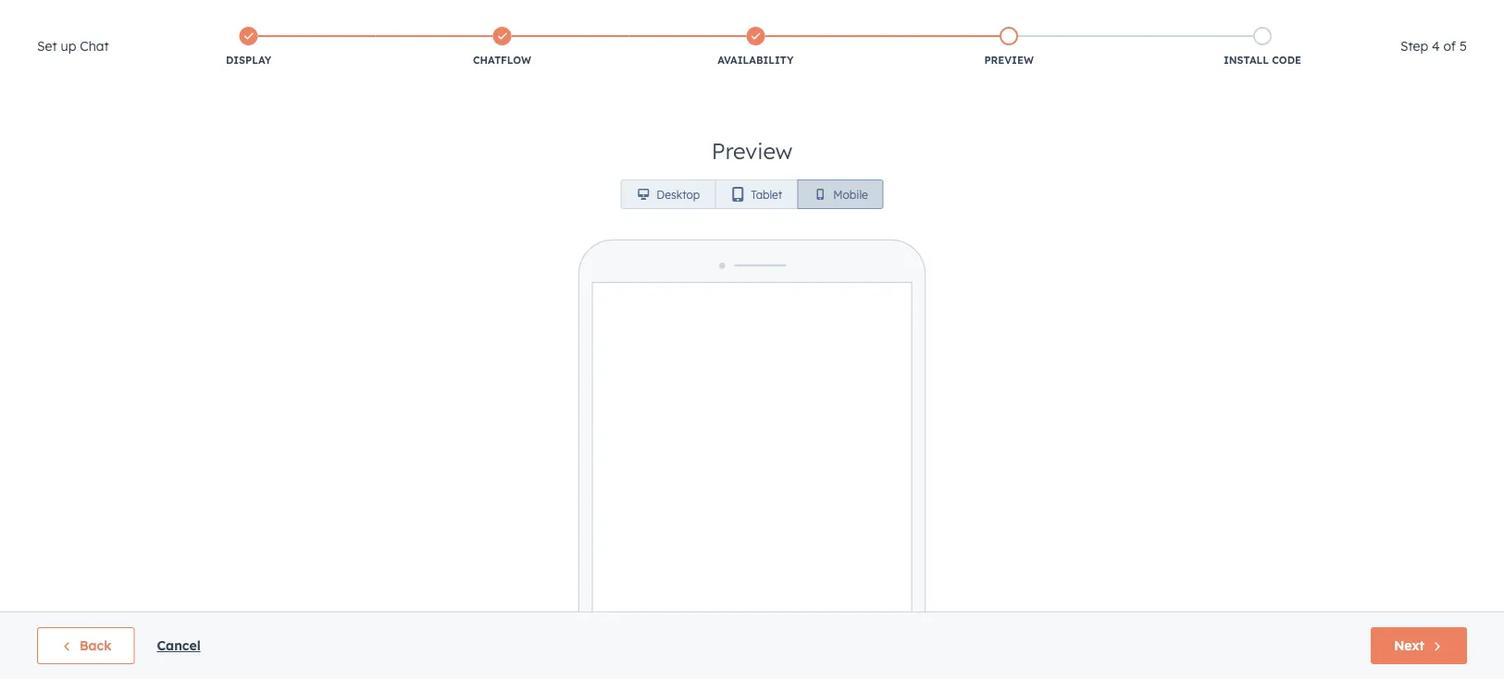 Task type: vqa. For each thing, say whether or not it's contained in the screenshot.
User Guides element
no



Task type: locate. For each thing, give the bounding box(es) containing it.
tablet
[[751, 188, 783, 201]]

preview
[[985, 54, 1034, 67], [712, 137, 793, 165]]

group containing desktop
[[621, 180, 884, 209]]

desktop
[[657, 188, 700, 201]]

mobile
[[834, 188, 868, 201]]

mobile button
[[798, 180, 884, 209]]

marketplaces image
[[1260, 8, 1277, 25]]

list
[[122, 23, 1390, 71]]

step
[[1401, 38, 1429, 54]]

chat
[[80, 38, 109, 54]]

code
[[1273, 54, 1302, 67]]

of
[[1444, 38, 1457, 54]]

0 horizontal spatial preview
[[712, 137, 793, 165]]

group
[[621, 180, 884, 209]]

menu item
[[1145, 0, 1244, 30], [1244, 0, 1247, 30]]

0 vertical spatial preview
[[985, 54, 1034, 67]]

menu item up install
[[1145, 0, 1244, 30]]

1 vertical spatial preview
[[712, 137, 793, 165]]

1 menu item from the left
[[1145, 0, 1244, 30]]

2 menu item from the left
[[1244, 0, 1247, 30]]

Search HubSpot search field
[[1245, 39, 1472, 70]]

tablet button
[[715, 180, 799, 209]]

install code list item
[[1136, 23, 1390, 71]]

menu item left 'marketplaces' popup button
[[1244, 0, 1247, 30]]

search button
[[1457, 39, 1488, 70]]

search image
[[1466, 48, 1479, 61]]

cancel button
[[157, 635, 201, 658]]

menu
[[1145, 0, 1483, 30]]

back button
[[37, 628, 135, 665]]

1 horizontal spatial preview
[[985, 54, 1034, 67]]



Task type: describe. For each thing, give the bounding box(es) containing it.
set up chat heading
[[37, 35, 109, 57]]

4
[[1433, 38, 1441, 54]]

preview inside list item
[[985, 54, 1034, 67]]

availability
[[718, 54, 794, 67]]

install
[[1224, 54, 1270, 67]]

chatflow completed list item
[[376, 23, 629, 71]]

set up chat
[[37, 38, 109, 54]]

step 4 of 5
[[1401, 38, 1468, 54]]

up
[[61, 38, 76, 54]]

next button
[[1372, 628, 1468, 665]]

display completed list item
[[122, 23, 376, 71]]

install code
[[1224, 54, 1302, 67]]

next
[[1395, 638, 1425, 654]]

marketplaces button
[[1249, 0, 1288, 30]]

back
[[80, 638, 112, 654]]

set
[[37, 38, 57, 54]]

availability completed list item
[[629, 23, 883, 71]]

cancel
[[157, 638, 201, 654]]

display
[[226, 54, 271, 67]]

chatflow
[[473, 54, 532, 67]]

desktop button
[[621, 180, 716, 209]]

5
[[1461, 38, 1468, 54]]

preview list item
[[883, 23, 1136, 71]]

list containing display
[[122, 23, 1390, 71]]



